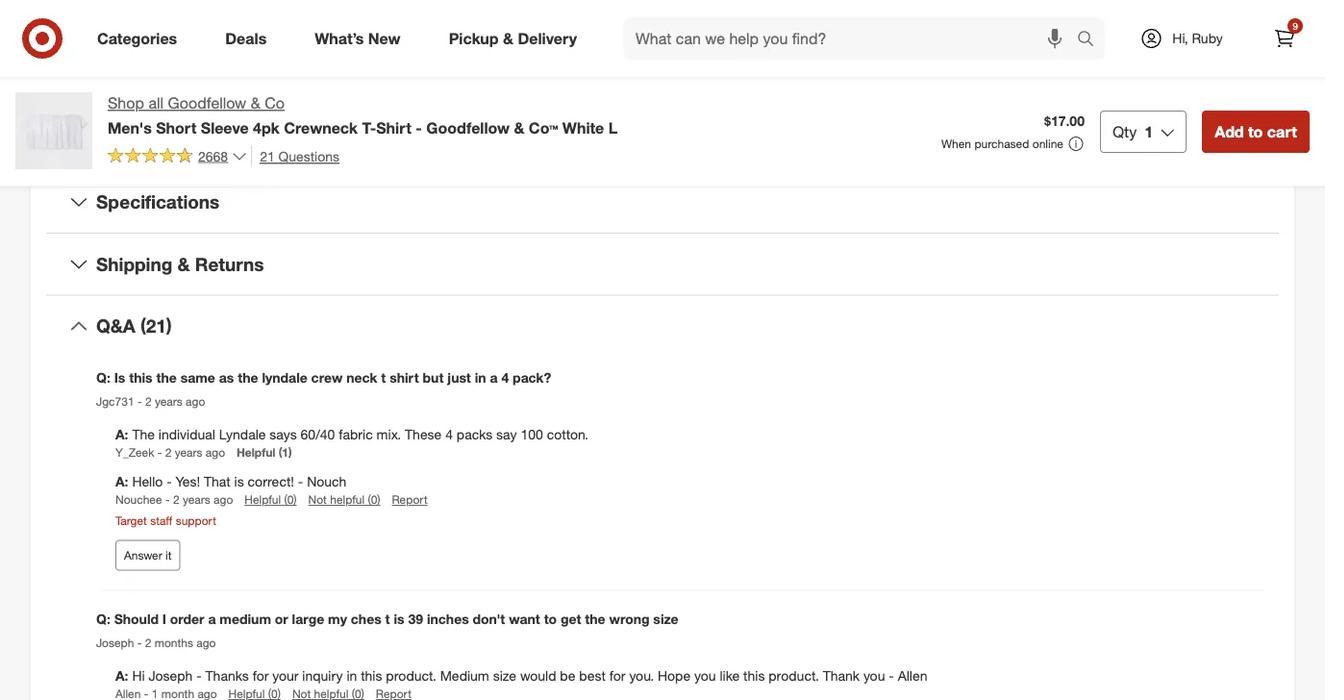Task type: describe. For each thing, give the bounding box(es) containing it.
hi
[[132, 668, 145, 685]]

q&a (21)
[[96, 316, 172, 338]]

pickup & delivery link
[[433, 17, 601, 60]]

100
[[521, 427, 543, 444]]

q&a
[[96, 316, 135, 338]]

9 link
[[1264, 17, 1306, 60]]

2668 link
[[108, 145, 247, 169]]

2668
[[198, 147, 228, 164]]

what's new link
[[298, 17, 425, 60]]

q: for q: should i order a medium or large my ches t is 39 inches don't want to get the wrong size
[[96, 611, 110, 628]]

to inside button
[[1249, 122, 1263, 141]]

shirt
[[376, 118, 412, 137]]

- left thanks
[[196, 668, 202, 685]]

cotton.
[[547, 427, 589, 444]]

returns
[[195, 253, 264, 275]]

- left allen
[[889, 668, 894, 685]]

that
[[204, 474, 231, 491]]

ago inside the q: is this the same as the lyndale crew neck t shirt but just in a 4 pack? jgc731 - 2 years ago
[[186, 395, 205, 409]]

in inside the q: is this the same as the lyndale crew neck t shirt but just in a 4 pack? jgc731 - 2 years ago
[[475, 369, 486, 386]]

show more button
[[81, 117, 157, 148]]

just
[[448, 369, 471, 386]]

neck
[[347, 369, 378, 386]]

like
[[720, 668, 740, 685]]

lyndale
[[219, 427, 266, 444]]

nouchee
[[115, 493, 162, 508]]

- inside the q: is this the same as the lyndale crew neck t shirt but just in a 4 pack? jgc731 - 2 years ago
[[137, 395, 142, 409]]

1 horizontal spatial joseph
[[149, 668, 193, 685]]

4 inside the q: is this the same as the lyndale crew neck t shirt but just in a 4 pack? jgc731 - 2 years ago
[[502, 369, 509, 386]]

$17.00
[[1045, 113, 1085, 129]]

packs
[[457, 427, 493, 444]]

say
[[497, 427, 517, 444]]

0 horizontal spatial size
[[493, 668, 517, 685]]

categories
[[97, 29, 177, 48]]

a: hello - yes! that is correct! - nouch
[[115, 474, 347, 491]]

t for is
[[385, 611, 390, 628]]

you.
[[630, 668, 654, 685]]

helpful for helpful (1)
[[237, 446, 275, 460]]

inquiry
[[302, 668, 343, 685]]

delivery
[[518, 29, 577, 48]]

answer
[[124, 549, 162, 563]]

2 horizontal spatial this
[[744, 668, 765, 685]]

a inside q: should i order a medium or large my ches t is 39 inches don't want to get the wrong size joseph - 2 months ago
[[208, 611, 216, 628]]

0 horizontal spatial goodfellow
[[168, 94, 247, 113]]

(0) inside 'button'
[[368, 493, 381, 508]]

q: is this the same as the lyndale crew neck t shirt but just in a 4 pack? jgc731 - 2 years ago
[[96, 369, 551, 409]]

staff
[[150, 514, 172, 528]]

pickup & delivery
[[449, 29, 577, 48]]

deals
[[225, 29, 267, 48]]

image of men's short sleeve 4pk crewneck t-shirt - goodfellow & co™ white l image
[[15, 92, 92, 169]]

when
[[942, 136, 972, 151]]

thank
[[823, 668, 860, 685]]

what's new
[[315, 29, 401, 48]]

& right pickup at the left
[[503, 29, 514, 48]]

the inside q: should i order a medium or large my ches t is 39 inches don't want to get the wrong size joseph - 2 months ago
[[585, 611, 606, 628]]

- inside shop all goodfellow & co men's short sleeve 4pk crewneck t-shirt - goodfellow & co™ white l
[[416, 118, 422, 137]]

9
[[1293, 20, 1299, 32]]

qty 1
[[1113, 122, 1154, 141]]

2 product. from the left
[[769, 668, 819, 685]]

0 horizontal spatial the
[[156, 369, 177, 386]]

co™
[[529, 118, 558, 137]]

add to cart button
[[1203, 110, 1310, 153]]

hi, ruby
[[1173, 30, 1223, 47]]

2 you from the left
[[864, 668, 885, 685]]

0 vertical spatial is
[[234, 474, 244, 491]]

add
[[1215, 122, 1244, 141]]

report button
[[392, 492, 428, 509]]

shirt
[[390, 369, 419, 386]]

would
[[520, 668, 556, 685]]

4pk
[[253, 118, 280, 137]]

my
[[328, 611, 347, 628]]

the
[[132, 427, 155, 444]]

medium
[[220, 611, 271, 628]]

y_zeek - 2 years ago
[[115, 446, 225, 460]]

add to cart
[[1215, 122, 1298, 141]]

hope
[[658, 668, 691, 685]]

1 you from the left
[[695, 668, 716, 685]]

- right y_zeek
[[157, 446, 162, 460]]

21 questions link
[[251, 145, 340, 167]]

questions
[[279, 148, 340, 164]]

q: should i order a medium or large my ches t is 39 inches don't want to get the wrong size joseph - 2 months ago
[[96, 611, 679, 651]]

mix.
[[377, 427, 401, 444]]

what's
[[315, 29, 364, 48]]

60/40
[[301, 427, 335, 444]]

to inside q: should i order a medium or large my ches t is 39 inches don't want to get the wrong size joseph - 2 months ago
[[544, 611, 557, 628]]

report
[[392, 493, 428, 508]]

answer it button
[[115, 541, 180, 571]]

& left co™
[[514, 118, 525, 137]]

(1)
[[279, 446, 292, 460]]

2 down individual on the left of page
[[165, 446, 172, 460]]

shop
[[108, 94, 144, 113]]

q: for q: is this the same as the lyndale crew neck t shirt but just in a 4 pack?
[[96, 369, 110, 386]]

lyndale
[[262, 369, 308, 386]]

ago down that
[[214, 493, 233, 508]]

all
[[149, 94, 164, 113]]

& left co
[[251, 94, 260, 113]]

- left yes!
[[167, 474, 172, 491]]

hi,
[[1173, 30, 1189, 47]]

this inside the q: is this the same as the lyndale crew neck t shirt but just in a 4 pack? jgc731 - 2 years ago
[[129, 369, 153, 386]]

1 product. from the left
[[386, 668, 437, 685]]

when purchased online
[[942, 136, 1064, 151]]

these
[[405, 427, 442, 444]]

men's
[[108, 118, 152, 137]]

helpful for helpful  (0)
[[245, 493, 281, 508]]

thanks
[[205, 668, 249, 685]]

large
[[292, 611, 324, 628]]

crew
[[311, 369, 343, 386]]

fabric
[[339, 427, 373, 444]]

a: for a: the individual lyndale says 60/40 fabric mix. these 4 packs say 100 cotton.
[[115, 427, 128, 444]]

t-
[[362, 118, 376, 137]]



Task type: vqa. For each thing, say whether or not it's contained in the screenshot.
second 'to'
no



Task type: locate. For each thing, give the bounding box(es) containing it.
cart
[[1268, 122, 1298, 141]]

a:
[[115, 427, 128, 444], [115, 474, 128, 491], [115, 668, 128, 685]]

size right wrong on the left of page
[[654, 611, 679, 628]]

2 inside the q: is this the same as the lyndale crew neck t shirt but just in a 4 pack? jgc731 - 2 years ago
[[145, 395, 152, 409]]

- right the shirt
[[416, 118, 422, 137]]

should
[[114, 611, 159, 628]]

0 horizontal spatial joseph
[[96, 636, 134, 651]]

t for shirt
[[381, 369, 386, 386]]

1 vertical spatial q:
[[96, 611, 110, 628]]

1 horizontal spatial a
[[490, 369, 498, 386]]

joseph
[[96, 636, 134, 651], [149, 668, 193, 685]]

2 vertical spatial years
[[183, 493, 210, 508]]

show
[[89, 125, 119, 140]]

allen
[[898, 668, 928, 685]]

ago up that
[[206, 446, 225, 460]]

1 horizontal spatial 4
[[502, 369, 509, 386]]

(0) right helpful
[[368, 493, 381, 508]]

1 q: from the top
[[96, 369, 110, 386]]

0 horizontal spatial 4
[[446, 427, 453, 444]]

product. down q: should i order a medium or large my ches t is 39 inches don't want to get the wrong size joseph - 2 months ago
[[386, 668, 437, 685]]

1 a: from the top
[[115, 427, 128, 444]]

a: up nouchee
[[115, 474, 128, 491]]

more
[[122, 125, 148, 140]]

years for y_zeek
[[175, 446, 202, 460]]

- up target staff support
[[165, 493, 170, 508]]

2 (0) from the left
[[368, 493, 381, 508]]

t right ches
[[385, 611, 390, 628]]

1 horizontal spatial goodfellow
[[426, 118, 510, 137]]

ago down same
[[186, 395, 205, 409]]

sleeve
[[201, 118, 249, 137]]

don't
[[473, 611, 505, 628]]

q: inside the q: is this the same as the lyndale crew neck t shirt but just in a 4 pack? jgc731 - 2 years ago
[[96, 369, 110, 386]]

- right "jgc731"
[[137, 395, 142, 409]]

is left 39
[[394, 611, 405, 628]]

1 horizontal spatial product.
[[769, 668, 819, 685]]

0 vertical spatial a:
[[115, 427, 128, 444]]

white
[[563, 118, 604, 137]]

years up individual on the left of page
[[155, 395, 183, 409]]

is
[[114, 369, 125, 386]]

1 vertical spatial t
[[385, 611, 390, 628]]

0 vertical spatial size
[[654, 611, 679, 628]]

- left 'nouch'
[[298, 474, 303, 491]]

product. left thank
[[769, 668, 819, 685]]

years down individual on the left of page
[[175, 446, 202, 460]]

crewneck
[[284, 118, 358, 137]]

2 down yes!
[[173, 493, 180, 508]]

0 vertical spatial to
[[1249, 122, 1263, 141]]

2 inside q: should i order a medium or large my ches t is 39 inches don't want to get the wrong size joseph - 2 months ago
[[145, 636, 151, 651]]

answer it
[[124, 549, 172, 563]]

size left would
[[493, 668, 517, 685]]

0 vertical spatial years
[[155, 395, 183, 409]]

0 horizontal spatial this
[[129, 369, 153, 386]]

a: the individual lyndale says 60/40 fabric mix. these 4 packs say 100 cotton.
[[115, 427, 589, 444]]

2 q: from the top
[[96, 611, 110, 628]]

1 horizontal spatial is
[[394, 611, 405, 628]]

for left you. at the bottom
[[610, 668, 626, 685]]

it
[[166, 549, 172, 563]]

39
[[408, 611, 423, 628]]

& inside dropdown button
[[178, 253, 190, 275]]

this down q: should i order a medium or large my ches t is 39 inches don't want to get the wrong size joseph - 2 months ago
[[361, 668, 382, 685]]

i
[[162, 611, 166, 628]]

1 horizontal spatial you
[[864, 668, 885, 685]]

1 vertical spatial a
[[208, 611, 216, 628]]

size inside q: should i order a medium or large my ches t is 39 inches don't want to get the wrong size joseph - 2 months ago
[[654, 611, 679, 628]]

1 vertical spatial joseph
[[149, 668, 193, 685]]

a: for a: hello - yes! that is correct! - nouch
[[115, 474, 128, 491]]

the
[[156, 369, 177, 386], [238, 369, 258, 386], [585, 611, 606, 628]]

get
[[561, 611, 581, 628]]

21
[[260, 148, 275, 164]]

0 vertical spatial helpful
[[237, 446, 275, 460]]

you left like
[[695, 668, 716, 685]]

this right is
[[129, 369, 153, 386]]

years down yes!
[[183, 493, 210, 508]]

not helpful  (0) button
[[308, 492, 381, 509]]

1 vertical spatial years
[[175, 446, 202, 460]]

target
[[115, 514, 147, 528]]

for left your
[[253, 668, 269, 685]]

goodfellow right the shirt
[[426, 118, 510, 137]]

What can we help you find? suggestions appear below search field
[[624, 17, 1082, 60]]

purchased
[[975, 136, 1030, 151]]

2 left months
[[145, 636, 151, 651]]

& left returns
[[178, 253, 190, 275]]

not
[[308, 493, 327, 508]]

correct!
[[248, 474, 294, 491]]

0 vertical spatial in
[[475, 369, 486, 386]]

wrong
[[609, 611, 650, 628]]

to
[[1249, 122, 1263, 141], [544, 611, 557, 628]]

joseph inside q: should i order a medium or large my ches t is 39 inches don't want to get the wrong size joseph - 2 months ago
[[96, 636, 134, 651]]

1 horizontal spatial to
[[1249, 122, 1263, 141]]

ago inside q: should i order a medium or large my ches t is 39 inches don't want to get the wrong size joseph - 2 months ago
[[196, 636, 216, 651]]

individual
[[159, 427, 215, 444]]

co
[[265, 94, 285, 113]]

years inside the q: is this the same as the lyndale crew neck t shirt but just in a 4 pack? jgc731 - 2 years ago
[[155, 395, 183, 409]]

you
[[695, 668, 716, 685], [864, 668, 885, 685]]

2 vertical spatial a:
[[115, 668, 128, 685]]

shipping
[[96, 253, 172, 275]]

t inside q: should i order a medium or large my ches t is 39 inches don't want to get the wrong size joseph - 2 months ago
[[385, 611, 390, 628]]

pack?
[[513, 369, 551, 386]]

helpful
[[237, 446, 275, 460], [245, 493, 281, 508]]

0 vertical spatial joseph
[[96, 636, 134, 651]]

new
[[368, 29, 401, 48]]

order
[[170, 611, 204, 628]]

shop all goodfellow & co men's short sleeve 4pk crewneck t-shirt - goodfellow & co™ white l
[[108, 94, 618, 137]]

0 horizontal spatial you
[[695, 668, 716, 685]]

1 vertical spatial in
[[347, 668, 357, 685]]

a
[[490, 369, 498, 386], [208, 611, 216, 628]]

0 horizontal spatial for
[[253, 668, 269, 685]]

nouchee - 2 years ago
[[115, 493, 233, 508]]

q&a (21) button
[[46, 296, 1279, 358]]

2 horizontal spatial the
[[585, 611, 606, 628]]

to left get
[[544, 611, 557, 628]]

&
[[503, 29, 514, 48], [251, 94, 260, 113], [514, 118, 525, 137], [178, 253, 190, 275]]

for
[[253, 668, 269, 685], [610, 668, 626, 685]]

q: inside q: should i order a medium or large my ches t is 39 inches don't want to get the wrong size joseph - 2 months ago
[[96, 611, 110, 628]]

0 vertical spatial goodfellow
[[168, 94, 247, 113]]

a right order
[[208, 611, 216, 628]]

joseph right hi at the left bottom
[[149, 668, 193, 685]]

helpful  (0) button
[[245, 492, 297, 509]]

jgc731
[[96, 395, 134, 409]]

1 vertical spatial goodfellow
[[426, 118, 510, 137]]

1 for from the left
[[253, 668, 269, 685]]

(0)
[[284, 493, 297, 508], [368, 493, 381, 508]]

0 horizontal spatial a
[[208, 611, 216, 628]]

t inside the q: is this the same as the lyndale crew neck t shirt but just in a 4 pack? jgc731 - 2 years ago
[[381, 369, 386, 386]]

the right as on the bottom
[[238, 369, 258, 386]]

is
[[234, 474, 244, 491], [394, 611, 405, 628]]

months
[[155, 636, 193, 651]]

you right thank
[[864, 668, 885, 685]]

0 horizontal spatial is
[[234, 474, 244, 491]]

0 vertical spatial t
[[381, 369, 386, 386]]

want
[[509, 611, 540, 628]]

to right add
[[1249, 122, 1263, 141]]

4 left pack?
[[502, 369, 509, 386]]

0 horizontal spatial to
[[544, 611, 557, 628]]

or
[[275, 611, 288, 628]]

1 horizontal spatial this
[[361, 668, 382, 685]]

1 (0) from the left
[[284, 493, 297, 508]]

goodfellow up sleeve
[[168, 94, 247, 113]]

t left shirt
[[381, 369, 386, 386]]

1 horizontal spatial for
[[610, 668, 626, 685]]

specifications
[[96, 191, 220, 213]]

1 horizontal spatial the
[[238, 369, 258, 386]]

is right that
[[234, 474, 244, 491]]

your
[[272, 668, 299, 685]]

a: left hi at the left bottom
[[115, 668, 128, 685]]

ago
[[186, 395, 205, 409], [206, 446, 225, 460], [214, 493, 233, 508], [196, 636, 216, 651]]

0 vertical spatial q:
[[96, 369, 110, 386]]

support
[[176, 514, 216, 528]]

1 vertical spatial 4
[[446, 427, 453, 444]]

1 vertical spatial to
[[544, 611, 557, 628]]

same
[[180, 369, 215, 386]]

qty
[[1113, 122, 1137, 141]]

0 horizontal spatial product.
[[386, 668, 437, 685]]

says
[[270, 427, 297, 444]]

1 horizontal spatial size
[[654, 611, 679, 628]]

(0) down correct!
[[284, 493, 297, 508]]

this right like
[[744, 668, 765, 685]]

1 horizontal spatial in
[[475, 369, 486, 386]]

is inside q: should i order a medium or large my ches t is 39 inches don't want to get the wrong size joseph - 2 months ago
[[394, 611, 405, 628]]

deals link
[[209, 17, 291, 60]]

- inside q: should i order a medium or large my ches t is 39 inches don't want to get the wrong size joseph - 2 months ago
[[137, 636, 142, 651]]

1 vertical spatial a:
[[115, 474, 128, 491]]

helpful
[[330, 493, 365, 508]]

2 a: from the top
[[115, 474, 128, 491]]

the left same
[[156, 369, 177, 386]]

0 vertical spatial 4
[[502, 369, 509, 386]]

helpful inside button
[[245, 493, 281, 508]]

not helpful  (0)
[[308, 493, 381, 508]]

in right 'inquiry'
[[347, 668, 357, 685]]

3 a: from the top
[[115, 668, 128, 685]]

2 right "jgc731"
[[145, 395, 152, 409]]

a right the "just"
[[490, 369, 498, 386]]

0 horizontal spatial (0)
[[284, 493, 297, 508]]

1 vertical spatial is
[[394, 611, 405, 628]]

years for nouchee
[[183, 493, 210, 508]]

2 for from the left
[[610, 668, 626, 685]]

but
[[423, 369, 444, 386]]

the right get
[[585, 611, 606, 628]]

q: left should
[[96, 611, 110, 628]]

as
[[219, 369, 234, 386]]

q:
[[96, 369, 110, 386], [96, 611, 110, 628]]

inches
[[427, 611, 469, 628]]

y_zeek
[[115, 446, 154, 460]]

a: left the
[[115, 427, 128, 444]]

4 left packs
[[446, 427, 453, 444]]

this
[[129, 369, 153, 386], [361, 668, 382, 685], [744, 668, 765, 685]]

(0) inside button
[[284, 493, 297, 508]]

medium
[[440, 668, 489, 685]]

in right the "just"
[[475, 369, 486, 386]]

0 horizontal spatial in
[[347, 668, 357, 685]]

a: for a: hi joseph - thanks for your inquiry in this product. medium size would be best for you. hope you like this product. thank you - allen
[[115, 668, 128, 685]]

joseph down should
[[96, 636, 134, 651]]

years
[[155, 395, 183, 409], [175, 446, 202, 460], [183, 493, 210, 508]]

q: left is
[[96, 369, 110, 386]]

short
[[156, 118, 197, 137]]

helpful down lyndale
[[237, 446, 275, 460]]

1 horizontal spatial (0)
[[368, 493, 381, 508]]

hello
[[132, 474, 163, 491]]

helpful down correct!
[[245, 493, 281, 508]]

ago down order
[[196, 636, 216, 651]]

1 vertical spatial size
[[493, 668, 517, 685]]

a inside the q: is this the same as the lyndale crew neck t shirt but just in a 4 pack? jgc731 - 2 years ago
[[490, 369, 498, 386]]

online
[[1033, 136, 1064, 151]]

1 vertical spatial helpful
[[245, 493, 281, 508]]

-
[[416, 118, 422, 137], [137, 395, 142, 409], [157, 446, 162, 460], [167, 474, 172, 491], [298, 474, 303, 491], [165, 493, 170, 508], [137, 636, 142, 651], [196, 668, 202, 685], [889, 668, 894, 685]]

in
[[475, 369, 486, 386], [347, 668, 357, 685]]

0 vertical spatial a
[[490, 369, 498, 386]]

ches
[[351, 611, 382, 628]]

shipping & returns
[[96, 253, 264, 275]]

- down should
[[137, 636, 142, 651]]



